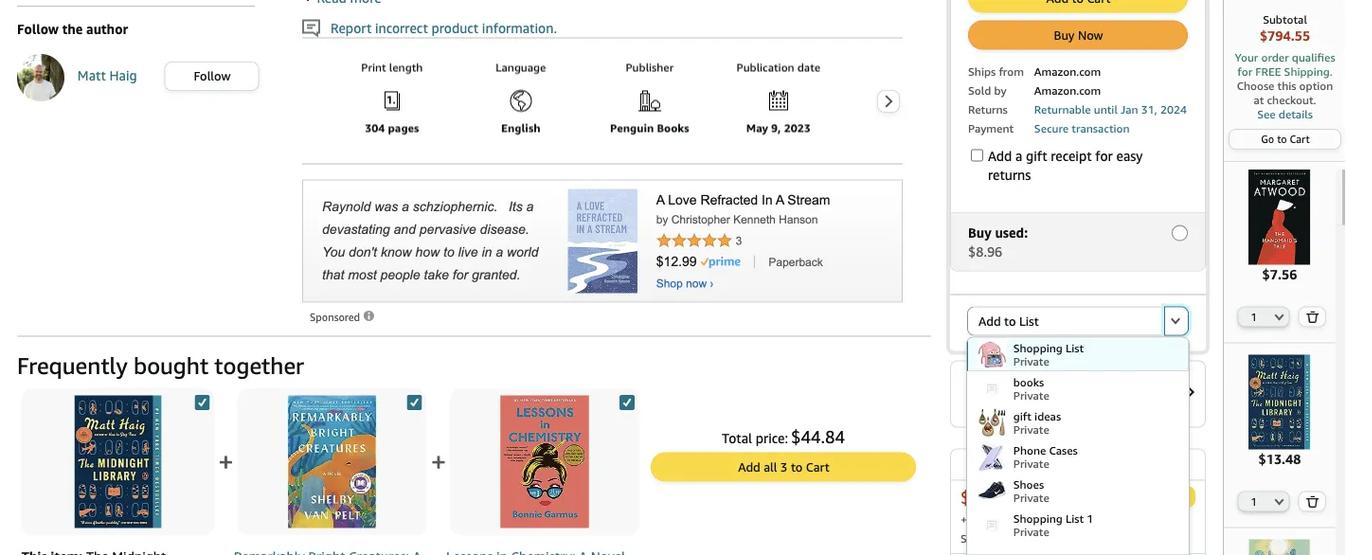 Task type: locate. For each thing, give the bounding box(es) containing it.
2023
[[785, 121, 811, 134]]

2 vertical spatial cart
[[1169, 491, 1190, 503]]

0 vertical spatial amazon.com
[[1035, 64, 1102, 78]]

add inside add a gift receipt for easy returns
[[989, 148, 1013, 163]]

2 horizontal spatial cart
[[1291, 133, 1311, 145]]

product
[[432, 20, 479, 36]]

gift right a
[[1027, 148, 1048, 163]]

amazon.com sold by
[[969, 64, 1102, 97]]

gift left ideas
[[1014, 409, 1032, 422]]

free
[[1256, 65, 1282, 78]]

1
[[1252, 311, 1258, 323], [1252, 496, 1258, 508], [1087, 511, 1094, 525]]

sellers
[[1041, 457, 1083, 472]]

list down other sellers on amazon at the right of page
[[1066, 511, 1084, 525]]

1 dropdown image from the top
[[1275, 313, 1285, 321]]

gift ideas image
[[978, 408, 1007, 436]]

shipping
[[1050, 396, 1102, 412], [1003, 513, 1047, 526]]

$8.60
[[961, 488, 1005, 508]]

shopping list 1 image
[[978, 510, 1007, 539]]

from up by
[[999, 64, 1024, 78]]

5 private from the top
[[1014, 490, 1050, 504]]

amazon.com
[[1035, 64, 1102, 78], [1035, 83, 1102, 97]]

add for add a gift receipt for easy returns
[[989, 148, 1013, 163]]

None radio
[[1165, 307, 1190, 336]]

gift inside add a gift receipt for easy returns
[[1027, 148, 1048, 163]]

0 horizontal spatial checkbox image
[[407, 395, 422, 410]]

checkbox image for remarkably bright creatures: a read with jenna pick image
[[407, 395, 422, 410]]

1 horizontal spatial checkbox image
[[620, 395, 635, 410]]

shopping list private
[[1014, 341, 1084, 367]]

buy
[[1054, 27, 1075, 42], [969, 225, 992, 240]]

the midnight library: a gma book club pick (a novel) image
[[1233, 355, 1328, 450], [52, 396, 184, 528]]

shopping inside shopping list 1 private
[[1014, 511, 1063, 525]]

1 vertical spatial amazon.com
[[1035, 83, 1102, 97]]

pages
[[388, 121, 419, 134]]

2 dropdown image from the top
[[1275, 498, 1285, 506]]

length
[[390, 60, 423, 73]]

shipping down (83)
[[1050, 396, 1102, 412]]

from right (83)
[[1073, 376, 1102, 392]]

3
[[781, 460, 788, 474]]

for inside add a gift receipt for easy returns
[[1096, 148, 1114, 163]]

amazon.com inside amazon.com sold by
[[1035, 64, 1102, 78]]

list down add to list option group
[[1066, 341, 1084, 354]]

1 vertical spatial follow
[[194, 69, 231, 84]]

2 checkbox image from the left
[[620, 395, 635, 410]]

1 checkbox image from the left
[[407, 395, 422, 410]]

1 down on on the right of page
[[1087, 511, 1094, 525]]

1 vertical spatial shopping
[[1014, 511, 1063, 525]]

list
[[340, 52, 1347, 150]]

list inside shopping list private
[[1066, 341, 1084, 354]]

0 horizontal spatial follow
[[17, 21, 59, 37]]

add to cart
[[1135, 491, 1190, 503]]

date
[[798, 60, 821, 73]]

1 horizontal spatial the midnight library: a gma book club pick (a novel) image
[[1233, 355, 1328, 450]]

books
[[1014, 375, 1045, 388]]

2 vertical spatial list
[[1066, 511, 1084, 525]]

list for shopping list 1 private
[[1066, 511, 1084, 525]]

amazon.com for amazon.com sold by
[[1035, 64, 1102, 78]]

a
[[1016, 148, 1023, 163]]

0 vertical spatial dropdown image
[[1275, 313, 1285, 321]]

0 vertical spatial cart
[[1291, 133, 1311, 145]]

follow inside button
[[194, 69, 231, 84]]

amazon.com inside amazon.com returns
[[1035, 83, 1102, 97]]

1 shopping from the top
[[1014, 341, 1063, 354]]

publisher
[[626, 60, 674, 73]]

1 horizontal spatial follow
[[194, 69, 231, 84]]

Buy Now submit
[[970, 21, 1188, 49]]

books
[[657, 121, 690, 134]]

96
[[983, 395, 994, 406]]

1 vertical spatial buy
[[969, 225, 992, 240]]

add inside radio
[[979, 314, 1001, 328]]

2 vertical spatial 1
[[1087, 511, 1094, 525]]

0 vertical spatial from
[[999, 64, 1024, 78]]

cart for go to cart
[[1291, 133, 1311, 145]]

0 vertical spatial gift
[[1027, 148, 1048, 163]]

payment
[[969, 121, 1014, 135]]

follow right haig
[[194, 69, 231, 84]]

0 vertical spatial sold
[[969, 83, 992, 97]]

dropdown image
[[1172, 317, 1181, 325]]

shopping up books
[[1014, 341, 1063, 354]]

None submit
[[970, 0, 1188, 12], [1300, 307, 1326, 326], [1166, 308, 1189, 335], [1300, 492, 1326, 511], [970, 0, 1188, 12], [1300, 307, 1326, 326], [1166, 308, 1189, 335], [1300, 492, 1326, 511]]

checkbox image
[[195, 395, 210, 410]]

Add to Cart submit
[[1128, 488, 1195, 507]]

for down your
[[1238, 65, 1253, 78]]

1 vertical spatial 1
[[1252, 496, 1258, 508]]

buy inside buy used: $8.96
[[969, 225, 992, 240]]

6 private from the top
[[1014, 525, 1050, 538]]

incorrect
[[375, 20, 428, 36]]

1 vertical spatial sold
[[961, 532, 984, 545]]

shipping.
[[1285, 65, 1333, 78]]

add up shopping list icon
[[979, 314, 1001, 328]]

other sellers on amazon
[[1001, 457, 1156, 472]]

0 vertical spatial for
[[1238, 65, 1253, 78]]

may 9, 2023
[[747, 121, 811, 134]]

all
[[764, 460, 778, 474]]

sold left by:
[[961, 532, 984, 545]]

1 vertical spatial for
[[1096, 148, 1114, 163]]

1 horizontal spatial cart
[[1169, 491, 1190, 503]]

the
[[62, 21, 83, 37]]

new & used (83) from $ 8 96
[[969, 376, 1102, 412]]

$794.55
[[1260, 28, 1311, 44]]

follow left the the
[[17, 21, 59, 37]]

choose
[[1238, 79, 1275, 92]]

Add to List radio
[[968, 307, 1165, 336]]

buy now
[[1054, 27, 1104, 42]]

used
[[1012, 376, 1042, 392]]

list inside shopping list 1 private
[[1066, 511, 1084, 525]]

buy used: $8.96
[[969, 225, 1029, 259]]

4 private from the top
[[1014, 456, 1050, 470]]

delete image
[[1306, 496, 1320, 508]]

shopping up gama1521
[[1014, 511, 1063, 525]]

2 amazon.com from the top
[[1035, 83, 1102, 97]]

buy up the '$8.96'
[[969, 225, 992, 240]]

cart inside go to cart link
[[1291, 133, 1311, 145]]

0 vertical spatial 1
[[1252, 311, 1258, 323]]

gift inside gift ideas private
[[1014, 409, 1032, 422]]

matt haig link
[[78, 67, 137, 89]]

1 amazon.com from the top
[[1035, 64, 1102, 78]]

0 horizontal spatial buy
[[969, 225, 992, 240]]

gift ideas private
[[1014, 409, 1062, 435]]

list for shopping list private
[[1066, 341, 1084, 354]]

1 left delete image
[[1252, 311, 1258, 323]]

1 vertical spatial gift
[[1014, 409, 1032, 422]]

sold down ships
[[969, 83, 992, 97]]

print length
[[362, 60, 423, 73]]

cart
[[1291, 133, 1311, 145], [806, 460, 830, 474], [1169, 491, 1190, 503]]

to inside radio
[[1005, 314, 1017, 328]]

1 horizontal spatial buy
[[1054, 27, 1075, 42]]

dropdown image
[[1275, 313, 1285, 321], [1275, 498, 1285, 506]]

subtotal
[[1264, 12, 1308, 26]]

1 vertical spatial list
[[1066, 341, 1084, 354]]

on
[[1086, 457, 1102, 472]]

private
[[1014, 354, 1050, 367], [1014, 388, 1050, 401], [1014, 422, 1050, 435], [1014, 456, 1050, 470], [1014, 490, 1050, 504], [1014, 525, 1050, 538]]

0 horizontal spatial from
[[999, 64, 1024, 78]]

31,
[[1142, 102, 1158, 116]]

ships from
[[969, 64, 1024, 78]]

matt haig
[[78, 67, 137, 83]]

add all 3 to cart
[[739, 460, 830, 474]]

sold inside amazon.com sold by
[[969, 83, 992, 97]]

to for add to list
[[1005, 314, 1017, 328]]

haig
[[110, 67, 137, 83]]

amazon.com up returnable
[[1035, 83, 1102, 97]]

0 vertical spatial list
[[1020, 314, 1039, 328]]

used:
[[996, 225, 1029, 240]]

option
[[1300, 79, 1334, 92]]

1 vertical spatial cart
[[806, 460, 830, 474]]

9,
[[772, 121, 782, 134]]

subtotal $794.55
[[1260, 12, 1311, 44]]

1 horizontal spatial for
[[1238, 65, 1253, 78]]

1 vertical spatial dropdown image
[[1275, 498, 1285, 506]]

gift
[[1027, 148, 1048, 163], [1014, 409, 1032, 422]]

1 vertical spatial shipping
[[1003, 513, 1047, 526]]

shopping for shopping list
[[1014, 341, 1063, 354]]

checkbox image
[[407, 395, 422, 410], [620, 395, 635, 410]]

1 private from the top
[[1014, 354, 1050, 367]]

for inside your order qualifies for free shipping. choose this option at checkout. see details
[[1238, 65, 1253, 78]]

add for add all 3 to cart
[[739, 460, 761, 474]]

2 shopping from the top
[[1014, 511, 1063, 525]]

follow for follow the author
[[17, 21, 59, 37]]

add left all
[[739, 460, 761, 474]]

0 vertical spatial follow
[[17, 21, 59, 37]]

returns
[[989, 167, 1032, 182]]

$13.48
[[1259, 451, 1302, 467]]

shipping up gama1521
[[1003, 513, 1047, 526]]

0 horizontal spatial the midnight library: a gma book club pick (a novel) image
[[52, 396, 184, 528]]

add down amazon
[[1135, 491, 1154, 503]]

shopping
[[1014, 341, 1063, 354], [1014, 511, 1063, 525]]

add left a
[[989, 148, 1013, 163]]

report incorrect product information. image
[[302, 19, 320, 37]]

0 horizontal spatial for
[[1096, 148, 1114, 163]]

0 vertical spatial buy
[[1054, 27, 1075, 42]]

follow the author
[[17, 21, 128, 37]]

author
[[86, 21, 128, 37]]

shopping inside shopping list private
[[1014, 341, 1063, 354]]

matt
[[78, 67, 106, 83]]

sponsored
[[310, 311, 363, 323]]

0 vertical spatial shopping
[[1014, 341, 1063, 354]]

buy for buy used: $8.96
[[969, 225, 992, 240]]

1 horizontal spatial shipping
[[1050, 396, 1102, 412]]

Add to List submit
[[969, 308, 1165, 335]]

sold
[[969, 83, 992, 97], [961, 532, 984, 545]]

for left easy
[[1096, 148, 1114, 163]]

other
[[1001, 457, 1037, 472]]

buy left now
[[1054, 27, 1075, 42]]

total
[[722, 431, 753, 446]]

1 for $13.48
[[1252, 496, 1258, 508]]

shopping list image
[[978, 340, 1007, 368]]

0 horizontal spatial shipping
[[1003, 513, 1047, 526]]

list
[[1020, 314, 1039, 328], [1066, 341, 1084, 354], [1066, 511, 1084, 525]]

1 vertical spatial from
[[1073, 376, 1102, 392]]

add to list
[[979, 314, 1039, 328]]

dropdown image left delete image
[[1275, 313, 1285, 321]]

1 up malgudi days (penguin classics) image
[[1252, 496, 1258, 508]]

order
[[1262, 51, 1290, 64]]

3 private from the top
[[1014, 422, 1050, 435]]

add for add to cart
[[1135, 491, 1154, 503]]

now
[[1079, 27, 1104, 42]]

report
[[331, 20, 372, 36]]

dropdown image left delete icon
[[1275, 498, 1285, 506]]

1 horizontal spatial from
[[1073, 376, 1102, 392]]

follow button
[[165, 63, 258, 90]]

remarkably bright creatures: a read with jenna pick image
[[266, 396, 399, 528]]

checkout.
[[1268, 93, 1317, 107]]

dropdown image for $7.56
[[1275, 313, 1285, 321]]

total price: $44.84
[[722, 427, 846, 447]]

amazon.com down buy now submit
[[1035, 64, 1102, 78]]

list up shopping list private
[[1020, 314, 1039, 328]]

shoes
[[1014, 477, 1045, 490]]

from
[[999, 64, 1024, 78], [1073, 376, 1102, 392]]

jan
[[1121, 102, 1139, 116]]



Task type: describe. For each thing, give the bounding box(es) containing it.
phone
[[1014, 443, 1047, 456]]

receipt
[[1051, 148, 1092, 163]]

books private
[[1014, 375, 1050, 401]]

publication date
[[737, 60, 821, 73]]

secure transaction
[[1035, 121, 1130, 135]]

private inside gift ideas private
[[1014, 422, 1050, 435]]

ideas
[[1035, 409, 1062, 422]]

$44.84
[[791, 427, 846, 447]]

$
[[969, 395, 974, 406]]

shopping list 2 image
[[978, 544, 1007, 555]]

amazon.com for amazon.com returns
[[1035, 83, 1102, 97]]

$4.99
[[971, 513, 1000, 526]]

(83)
[[1045, 376, 1069, 392]]

print
[[362, 60, 387, 73]]

price:
[[756, 431, 788, 446]]

by
[[995, 83, 1007, 97]]

books image
[[978, 374, 1007, 402]]

private inside phone cases private
[[1014, 456, 1050, 470]]

this
[[1278, 79, 1297, 92]]

frequently
[[17, 352, 128, 379]]

cart for add to cart
[[1169, 491, 1190, 503]]

dropdown image for $13.48
[[1275, 498, 1285, 506]]

publication
[[737, 60, 795, 73]]

$7.56
[[1263, 266, 1298, 282]]

Add a gift receipt for easy returns checkbox
[[972, 149, 984, 162]]

0 vertical spatial shipping
[[1050, 396, 1102, 412]]

0 horizontal spatial cart
[[806, 460, 830, 474]]

next image
[[884, 94, 894, 109]]

at
[[1254, 93, 1265, 107]]

2 private from the top
[[1014, 388, 1050, 401]]

1 for $7.56
[[1252, 311, 1258, 323]]

returnable until jan 31, 2024 payment
[[969, 102, 1188, 135]]

phone cases image
[[978, 442, 1007, 471]]

add a gift receipt for easy returns
[[989, 148, 1143, 182]]

details
[[1279, 108, 1314, 121]]

shopping list 1 private
[[1014, 511, 1094, 538]]

&
[[999, 376, 1009, 392]]

gama1521
[[1005, 532, 1062, 545]]

Add all 3 to Cart submit
[[652, 454, 916, 481]]

penguin books
[[611, 121, 690, 134]]

ships
[[969, 64, 996, 78]]

$3.99
[[1012, 396, 1047, 412]]

+ inside $8.60 + $4.99  shipping sold by: gama1521
[[961, 513, 968, 526]]

returnable
[[1035, 102, 1092, 116]]

report incorrect product information. link
[[302, 19, 557, 37]]

$8.60 + $4.99  shipping sold by: gama1521
[[961, 488, 1062, 545]]

new
[[969, 376, 995, 392]]

penguin
[[611, 121, 654, 134]]

list inside radio
[[1020, 314, 1039, 328]]

private inside shopping list private
[[1014, 354, 1050, 367]]

transaction
[[1072, 121, 1130, 135]]

by:
[[987, 532, 1002, 545]]

sold inside $8.60 + $4.99  shipping sold by: gama1521
[[961, 532, 984, 545]]

malgudi days (penguin classics) image
[[1233, 540, 1328, 555]]

the handmaid&#39;s tale image
[[1233, 170, 1328, 265]]

go
[[1262, 133, 1275, 145]]

english
[[502, 121, 541, 134]]

delete image
[[1306, 311, 1320, 323]]

shipping inside $8.60 + $4.99  shipping sold by: gama1521
[[1003, 513, 1047, 526]]

add for add to list
[[979, 314, 1001, 328]]

add to list option group
[[968, 307, 1190, 336]]

shopping for shopping list 1
[[1014, 511, 1063, 525]]

secure
[[1035, 121, 1069, 135]]

buy for buy now
[[1054, 27, 1075, 42]]

sponsored link
[[310, 308, 376, 327]]

304 pages
[[365, 121, 419, 134]]

shoes image
[[978, 476, 1007, 505]]

private inside shopping list 1 private
[[1014, 525, 1050, 538]]

8
[[974, 394, 983, 412]]

follow for follow
[[194, 69, 231, 84]]

to for go to cart
[[1278, 133, 1288, 145]]

checkbox image for "lessons in chemistry: a novel" image on the left of the page
[[620, 395, 635, 410]]

go to cart
[[1262, 133, 1311, 145]]

go to cart link
[[1230, 130, 1341, 149]]

radio inactive image
[[1172, 225, 1189, 241]]

easy
[[1117, 148, 1143, 163]]

report incorrect product information.
[[320, 20, 557, 36]]

1 inside shopping list 1 private
[[1087, 511, 1094, 525]]

language
[[496, 60, 546, 73]]

shoes private
[[1014, 477, 1050, 504]]

frequently bought together
[[17, 352, 304, 379]]

leave feedback on sponsored ad element
[[310, 311, 376, 323]]

see
[[1258, 108, 1276, 121]]

amazon
[[1106, 457, 1156, 472]]

qualifies
[[1293, 51, 1336, 64]]

to for add to cart
[[1157, 491, 1167, 503]]

from inside new & used (83) from $ 8 96
[[1073, 376, 1102, 392]]

bought
[[134, 352, 209, 379]]

list containing print length
[[340, 52, 1347, 150]]

until
[[1095, 102, 1118, 116]]

304
[[365, 121, 385, 134]]

2024
[[1161, 102, 1188, 116]]

phone cases private
[[1014, 443, 1078, 470]]

+ $3.99 shipping
[[1001, 396, 1102, 412]]

lessons in chemistry: a novel image
[[479, 396, 611, 528]]

your order qualifies for free shipping. choose this option at checkout. see details
[[1235, 51, 1336, 121]]

returns
[[969, 102, 1008, 116]]



Task type: vqa. For each thing, say whether or not it's contained in the screenshot.
the top Shopping
yes



